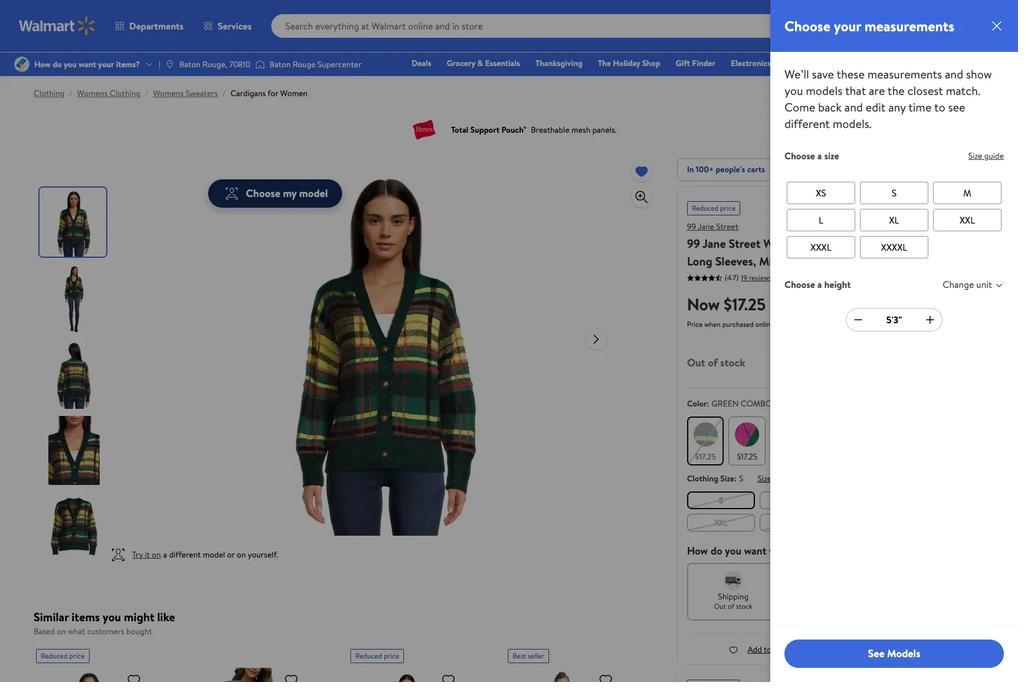 Task type: locate. For each thing, give the bounding box(es) containing it.
add left list
[[748, 644, 763, 656]]

xxxl down l
[[811, 241, 832, 254]]

my
[[283, 186, 297, 201]]

you for like
[[103, 609, 121, 625]]

0
[[992, 13, 996, 23]]

womens right clothing link
[[77, 87, 108, 99]]

0 vertical spatial out
[[687, 355, 706, 370]]

stock down intent image for shipping
[[737, 602, 753, 612]]

measurements
[[865, 16, 955, 36], [868, 66, 943, 82]]

stock inside shipping out of stock
[[737, 602, 753, 612]]

1 vertical spatial you
[[725, 544, 742, 558]]

jane down 99 jane street link
[[703, 236, 726, 251]]

size guide inside choose your measurements dialog
[[969, 150, 1005, 162]]

0 vertical spatial :
[[707, 398, 710, 410]]

guide
[[985, 150, 1005, 162], [774, 473, 794, 485]]

Search search field
[[271, 14, 819, 38]]

model inside button
[[299, 186, 328, 201]]

/ right sweaters
[[223, 87, 226, 99]]

0 horizontal spatial shop
[[643, 57, 661, 69]]

0 horizontal spatial size guide button
[[758, 473, 794, 485]]

thanksgiving link
[[530, 57, 588, 70]]

sweater
[[904, 236, 945, 251]]

shop right holiday
[[643, 57, 661, 69]]

1 womens from the left
[[77, 87, 108, 99]]

a left height at the right top
[[818, 278, 823, 291]]

0 horizontal spatial product group
[[36, 644, 167, 682]]

size up m
[[969, 150, 983, 162]]

0 vertical spatial model
[[299, 186, 328, 201]]

a left size
[[818, 149, 823, 162]]

0 horizontal spatial guide
[[774, 473, 794, 485]]

choose a height
[[785, 278, 852, 291]]

1 horizontal spatial you
[[725, 544, 742, 558]]

different right it
[[169, 549, 201, 561]]

back
[[819, 99, 842, 115]]

registry link
[[909, 57, 949, 70]]

folunsi women's cardigan casual lightweight knit cardigan sweaters of female s-2x image
[[193, 668, 303, 682]]

2 add from the left
[[888, 644, 903, 656]]

womens left sweaters
[[153, 87, 184, 99]]

$17.25 button down color
[[687, 417, 725, 466]]

are
[[870, 83, 886, 99]]

reduced down based
[[41, 651, 68, 661]]

choose for choose your measurements
[[785, 16, 831, 36]]

on left what
[[57, 626, 66, 638]]

0 vertical spatial stock
[[721, 355, 746, 370]]

increase height  , current quantity 63 image
[[924, 313, 938, 327]]

0 vertical spatial a
[[818, 149, 823, 162]]

1 horizontal spatial model
[[299, 186, 328, 201]]

add to favorites list, folunsi women's cardigan casual lightweight knit cardigan sweaters of female s-2x image
[[284, 673, 298, 682]]

size right clothing size : s in the bottom of the page
[[758, 473, 772, 485]]

and up models.
[[845, 99, 864, 115]]

shop right toy
[[801, 57, 819, 69]]

models.
[[833, 116, 872, 132]]

/ right "womens clothing" link
[[145, 87, 148, 99]]

2 horizontal spatial /
[[223, 87, 226, 99]]

add for add to list
[[748, 644, 763, 656]]

you down 'we'll'
[[785, 83, 804, 99]]

size guide
[[969, 150, 1005, 162], [758, 473, 794, 485]]

0 vertical spatial jane
[[698, 221, 715, 233]]

of down when
[[708, 355, 718, 370]]

match.
[[947, 83, 981, 99]]

size
[[969, 150, 983, 162], [721, 473, 735, 485], [758, 473, 772, 485]]

0 horizontal spatial size guide
[[758, 473, 794, 485]]

shipping
[[719, 591, 749, 603]]

reduced price down what
[[41, 651, 85, 661]]

neck
[[824, 236, 851, 251]]

different
[[785, 116, 830, 132], [169, 549, 201, 561]]

1 horizontal spatial shop
[[801, 57, 819, 69]]

customers
[[87, 626, 124, 638]]

and up match.
[[946, 66, 964, 82]]

your up the home link
[[835, 16, 862, 36]]

sleeves,
[[716, 253, 757, 269]]

xxxl
[[811, 241, 832, 254], [859, 253, 887, 269]]

unit
[[977, 278, 993, 291]]

$17.25 button down combo
[[729, 417, 766, 466]]

1 horizontal spatial your
[[835, 16, 862, 36]]

to for add to registry
[[905, 644, 912, 656]]

0 vertical spatial s
[[892, 187, 897, 200]]

99
[[687, 221, 697, 233], [687, 236, 701, 251]]

1 horizontal spatial size guide
[[969, 150, 1005, 162]]

0 vertical spatial of
[[708, 355, 718, 370]]

reduced price for 2nd product group from the left
[[356, 651, 400, 661]]

1 vertical spatial 99
[[687, 236, 701, 251]]

$17.25 button
[[687, 417, 725, 466], [729, 417, 766, 466]]

0 vertical spatial your
[[835, 16, 862, 36]]

people's
[[716, 164, 746, 175]]

0 horizontal spatial out
[[687, 355, 706, 370]]

1 horizontal spatial /
[[145, 87, 148, 99]]

0 horizontal spatial womens
[[77, 87, 108, 99]]

xxl inside option group
[[960, 214, 976, 227]]

measurements up the registry link
[[865, 16, 955, 36]]

choose left my
[[246, 186, 281, 201]]

cardigan
[[854, 236, 901, 251]]

s
[[892, 187, 897, 200], [740, 473, 744, 485], [719, 495, 724, 506]]

0 horizontal spatial of
[[708, 355, 718, 370]]

1 vertical spatial different
[[169, 549, 201, 561]]

1 / from the left
[[69, 87, 72, 99]]

0 horizontal spatial on
[[57, 626, 66, 638]]

1 horizontal spatial to
[[905, 644, 912, 656]]

1 vertical spatial size guide button
[[758, 473, 794, 485]]

product group containing best seller
[[508, 644, 640, 682]]

1 horizontal spatial of
[[728, 602, 735, 612]]

price up 99 jane street women's v-neck embellished button front cardigan with long sleeves, sizes s-3xl image
[[384, 651, 400, 661]]

2 horizontal spatial you
[[785, 83, 804, 99]]

one debit walmart+
[[959, 57, 999, 86]]

different down come
[[785, 116, 830, 132]]

choose down midweight, on the top of the page
[[785, 278, 816, 291]]

1 vertical spatial model
[[203, 549, 225, 561]]

0 vertical spatial xxl
[[960, 214, 976, 227]]

these
[[837, 66, 865, 82]]

your right "want"
[[770, 544, 790, 558]]

0 vertical spatial guide
[[985, 150, 1005, 162]]

/
[[69, 87, 72, 99], [145, 87, 148, 99], [223, 87, 226, 99]]

different inside we'll save these measurements and show you models that are the closest match. come back and edit any time to see different models.
[[785, 116, 830, 132]]

items
[[72, 609, 100, 625]]

rd style women's diamond knit cardigan, sizes s-xxxl image
[[508, 668, 618, 682]]

with
[[948, 236, 970, 251]]

choose left size
[[785, 149, 816, 162]]

choose up toy shop
[[785, 16, 831, 36]]

2 / from the left
[[145, 87, 148, 99]]

you inside similar items you might like based on what customers bought
[[103, 609, 121, 625]]

size guide for the leftmost size guide button
[[758, 473, 794, 485]]

1 horizontal spatial size guide button
[[969, 146, 1005, 165]]

$17.25 inside now $17.25 $22.99 price when purchased online
[[724, 293, 766, 316]]

see
[[869, 646, 885, 661]]

1 vertical spatial of
[[728, 602, 735, 612]]

reduced up 99 jane street women's v-neck embellished button front cardigan with long sleeves, sizes s-3xl image
[[356, 651, 382, 661]]

0 horizontal spatial clothing
[[34, 87, 65, 99]]

size up s button
[[721, 473, 735, 485]]

choose your measurements dialog
[[771, 0, 1019, 682]]

2 shop from the left
[[801, 57, 819, 69]]

s up xl
[[892, 187, 897, 200]]

on right it
[[152, 549, 161, 561]]

0 horizontal spatial model
[[203, 549, 225, 561]]

s up s button
[[740, 473, 744, 485]]

choose
[[785, 16, 831, 36], [785, 149, 816, 162], [246, 186, 281, 201], [785, 278, 816, 291]]

women's
[[764, 236, 810, 251]]

choose a size
[[785, 149, 840, 162]]

0 horizontal spatial s
[[719, 495, 724, 506]]

clothing size : s
[[687, 473, 744, 485]]

1 horizontal spatial womens
[[153, 87, 184, 99]]

3 / from the left
[[223, 87, 226, 99]]

1 horizontal spatial add
[[888, 644, 903, 656]]

do
[[711, 544, 723, 558]]

1 vertical spatial your
[[770, 544, 790, 558]]

model right my
[[299, 186, 328, 201]]

out
[[687, 355, 706, 370], [715, 602, 727, 612]]

xxl down s button
[[715, 517, 728, 529]]

2 vertical spatial you
[[103, 609, 121, 625]]

1 horizontal spatial product group
[[351, 644, 482, 682]]

long
[[687, 253, 713, 269]]

2 horizontal spatial on
[[237, 549, 246, 561]]

19 reviews link
[[739, 272, 772, 282]]

0 horizontal spatial different
[[169, 549, 201, 561]]

99 jane street women's long sleeve v-neck button front cardigan image
[[36, 668, 146, 682]]

0 vertical spatial measurements
[[865, 16, 955, 36]]

s up xxl button
[[719, 495, 724, 506]]

0 horizontal spatial $17.25 button
[[687, 417, 725, 466]]

1 vertical spatial street
[[729, 236, 761, 251]]

0 vertical spatial you
[[785, 83, 804, 99]]

0 horizontal spatial reduced
[[41, 651, 68, 661]]

2 horizontal spatial size
[[969, 150, 983, 162]]

holiday
[[613, 57, 641, 69]]

cardigans
[[231, 87, 266, 99]]

of down intent image for shipping
[[728, 602, 735, 612]]

0 horizontal spatial add
[[748, 644, 763, 656]]

2 $17.25 button from the left
[[729, 417, 766, 466]]

1 horizontal spatial $17.25 button
[[729, 417, 766, 466]]

1 $17.25 button from the left
[[687, 417, 725, 466]]

2 horizontal spatial reduced
[[692, 203, 719, 213]]

1 vertical spatial out
[[715, 602, 727, 612]]

price for 2nd product group from the left
[[384, 651, 400, 661]]

change unit
[[943, 278, 993, 291]]

0 vertical spatial different
[[785, 116, 830, 132]]

list
[[774, 644, 785, 656]]

2 99 from the top
[[687, 236, 701, 251]]

0 vertical spatial 99
[[687, 221, 697, 233]]

/ right clothing link
[[69, 87, 72, 99]]

price up 99 jane street women's long sleeve v-neck button front cardigan image at the left bottom of page
[[69, 651, 85, 661]]

1 horizontal spatial guide
[[985, 150, 1005, 162]]

on right or
[[237, 549, 246, 561]]

model left or
[[203, 549, 225, 561]]

1 vertical spatial and
[[845, 99, 864, 115]]

1 vertical spatial stock
[[737, 602, 753, 612]]

0 horizontal spatial to
[[764, 644, 772, 656]]

you right "do" at the bottom
[[725, 544, 742, 558]]

home
[[834, 57, 856, 69]]

purchased
[[723, 319, 754, 329]]

0 vertical spatial and
[[946, 66, 964, 82]]

electronics link
[[726, 57, 777, 70]]

3 product group from the left
[[508, 644, 640, 682]]

2 horizontal spatial reduced price
[[692, 203, 736, 213]]

change
[[943, 278, 975, 291]]

add to favorites list, 99 jane street women's long sleeve v-neck button front cardigan image
[[127, 673, 141, 682]]

1 horizontal spatial reduced
[[356, 651, 382, 661]]

reduced price up 99 jane street link
[[692, 203, 736, 213]]

deals
[[412, 57, 432, 69]]

2 vertical spatial s
[[719, 495, 724, 506]]

one debit link
[[954, 57, 1005, 70]]

option group containing xs
[[785, 179, 1005, 261]]

reduced up 99 jane street link
[[692, 203, 719, 213]]

try
[[132, 549, 143, 561]]

2 horizontal spatial product group
[[508, 644, 640, 682]]

1 horizontal spatial xxl
[[960, 214, 976, 227]]

choose inside button
[[246, 186, 281, 201]]

jane up long
[[698, 221, 715, 233]]

reduced for 2nd product group from the left
[[356, 651, 382, 661]]

0 vertical spatial size guide
[[969, 150, 1005, 162]]

1 vertical spatial xxl
[[715, 517, 728, 529]]

out down intent image for shipping
[[715, 602, 727, 612]]

or
[[227, 549, 235, 561]]

2 horizontal spatial to
[[935, 99, 946, 115]]

size inside choose your measurements dialog
[[969, 150, 983, 162]]

product group
[[36, 644, 167, 682], [351, 644, 482, 682], [508, 644, 640, 682]]

0 horizontal spatial /
[[69, 87, 72, 99]]

a for size
[[818, 149, 823, 162]]

1 vertical spatial :
[[735, 473, 737, 485]]

womens clothing link
[[77, 87, 141, 99]]

a right it
[[163, 549, 167, 561]]

0 horizontal spatial and
[[845, 99, 864, 115]]

None radio
[[785, 207, 797, 218], [931, 207, 943, 218], [858, 234, 870, 246], [785, 207, 797, 218], [931, 207, 943, 218], [858, 234, 870, 246]]

0 horizontal spatial price
[[69, 651, 85, 661]]

in
[[687, 164, 694, 175]]

you inside we'll save these measurements and show you models that are the closest match. come back and edit any time to see different models.
[[785, 83, 804, 99]]

xxl inside button
[[715, 517, 728, 529]]

seller
[[528, 651, 545, 661]]

1 horizontal spatial xxxl
[[859, 253, 887, 269]]

2 horizontal spatial s
[[892, 187, 897, 200]]

: up s button
[[735, 473, 737, 485]]

add to favorites list, rd style women's diamond knit cardigan, sizes s-xxxl image
[[599, 673, 613, 682]]

change unit button
[[943, 275, 1005, 294]]

v-
[[813, 236, 824, 251]]

reduced price for 3rd product group from the right
[[41, 651, 85, 661]]

out down price
[[687, 355, 706, 370]]

2 horizontal spatial clothing
[[687, 473, 719, 485]]

0 horizontal spatial reduced price
[[41, 651, 85, 661]]

for
[[268, 87, 278, 99]]

grocery & essentials link
[[442, 57, 526, 70]]

clothing link
[[34, 87, 65, 99]]

reduced price up 99 jane street women's v-neck embellished button front cardigan with long sleeves, sizes s-3xl image
[[356, 651, 400, 661]]

stock down the purchased
[[721, 355, 746, 370]]

1 vertical spatial a
[[818, 278, 823, 291]]

xxl up with
[[960, 214, 976, 227]]

midweight,
[[760, 253, 818, 269]]

model
[[299, 186, 328, 201], [203, 549, 225, 561]]

your inside dialog
[[835, 16, 862, 36]]

try it on a different model or on yourself.
[[132, 549, 278, 561]]

1 horizontal spatial out
[[715, 602, 727, 612]]

on
[[152, 549, 161, 561], [237, 549, 246, 561], [57, 626, 66, 638]]

walmart+
[[964, 74, 999, 86]]

1 vertical spatial s
[[740, 473, 744, 485]]

you for your
[[725, 544, 742, 558]]

price up 99 jane street link
[[721, 203, 736, 213]]

99 jane street link
[[687, 221, 739, 233]]

measurements up the
[[868, 66, 943, 82]]

1 horizontal spatial different
[[785, 116, 830, 132]]

: left green
[[707, 398, 710, 410]]

None radio
[[785, 179, 797, 191], [858, 179, 870, 191], [931, 179, 943, 191], [858, 207, 870, 218], [785, 234, 797, 246], [785, 179, 797, 191], [858, 179, 870, 191], [931, 179, 943, 191], [858, 207, 870, 218], [785, 234, 797, 246]]

add right see
[[888, 644, 903, 656]]

0 horizontal spatial your
[[770, 544, 790, 558]]

xxxl down 'cardigan'
[[859, 253, 887, 269]]

guide inside choose your measurements dialog
[[985, 150, 1005, 162]]

your
[[835, 16, 862, 36], [770, 544, 790, 558]]

option group
[[785, 179, 1005, 261]]

0 vertical spatial size guide button
[[969, 146, 1005, 165]]

1 vertical spatial size guide
[[758, 473, 794, 485]]

1 add from the left
[[748, 644, 763, 656]]

1 vertical spatial measurements
[[868, 66, 943, 82]]

1 horizontal spatial clothing
[[110, 87, 141, 99]]

size guide button
[[969, 146, 1005, 165], [758, 473, 794, 485]]

you up customers
[[103, 609, 121, 625]]

0 horizontal spatial xxl
[[715, 517, 728, 529]]

99 jane street women's v-neck cardigan sweater with long sleeves, midweight, sizes s-xxxl - image 2 of 5 image
[[40, 264, 109, 333]]

women
[[280, 87, 308, 99]]



Task type: vqa. For each thing, say whether or not it's contained in the screenshot.
stock to the bottom
yes



Task type: describe. For each thing, give the bounding box(es) containing it.
1 vertical spatial jane
[[703, 236, 726, 251]]

xxxl inside option group
[[811, 241, 832, 254]]

0 horizontal spatial size
[[721, 473, 735, 485]]

we'll
[[785, 66, 810, 82]]

like
[[157, 609, 175, 625]]

gift
[[676, 57, 691, 69]]

to inside we'll save these measurements and show you models that are the closest match. come back and edit any time to see different models.
[[935, 99, 946, 115]]

toy shop
[[787, 57, 819, 69]]

one
[[959, 57, 977, 69]]

color : green combo
[[687, 398, 773, 410]]

price
[[687, 319, 703, 329]]

see models button
[[785, 640, 1005, 668]]

clothing size list
[[685, 489, 978, 534]]

out inside shipping out of stock
[[715, 602, 727, 612]]

the holiday shop
[[598, 57, 661, 69]]

come
[[785, 99, 816, 115]]

color list
[[685, 414, 978, 468]]

size
[[825, 149, 840, 162]]

1 product group from the left
[[36, 644, 167, 682]]

in 100+ people's carts
[[687, 164, 766, 175]]

the holiday shop link
[[593, 57, 666, 70]]

choose my model
[[246, 186, 328, 201]]

19
[[742, 272, 748, 282]]

essentials
[[485, 57, 520, 69]]

sweaters
[[186, 87, 218, 99]]

1 horizontal spatial and
[[946, 66, 964, 82]]

0 vertical spatial street
[[717, 221, 739, 233]]

finder
[[693, 57, 716, 69]]

a inside try it on a different model or on yourself.
[[163, 549, 167, 561]]

the
[[888, 83, 905, 99]]

when
[[705, 319, 721, 329]]

shipping out of stock
[[715, 591, 753, 612]]

add to favorites list, 99 jane street women's v-neck embellished button front cardigan with long sleeves, sizes s-3xl image
[[442, 673, 456, 682]]

see
[[949, 99, 966, 115]]

what
[[68, 626, 85, 638]]

$22.99
[[771, 302, 795, 313]]

yourself.
[[248, 549, 278, 561]]

s inside choose your measurements dialog
[[892, 187, 897, 200]]

green
[[712, 398, 739, 410]]

99 jane street women's v-neck cardigan sweater with long sleeves, midweight, sizes s-xxxl - image 3 of 5 image
[[40, 340, 109, 409]]

similar
[[34, 609, 69, 625]]

on inside similar items you might like based on what customers bought
[[57, 626, 66, 638]]

close dialog image
[[991, 19, 1005, 33]]

xxxxl
[[882, 241, 908, 254]]

(4.7) 19 reviews
[[725, 272, 772, 283]]

decrease height  , current quantity 63 image
[[852, 313, 866, 327]]

xxl button
[[687, 514, 756, 532]]

out of stock
[[687, 355, 746, 370]]

similar items you might like based on what customers bought
[[34, 609, 175, 638]]

the
[[598, 57, 611, 69]]

bought
[[126, 626, 152, 638]]

womens sweaters link
[[153, 87, 218, 99]]

now
[[687, 293, 720, 316]]

99 jane street women's v-neck cardigan sweater with long sleeves, midweight, sizes s-xxxl - image 1 of 5 image
[[40, 188, 109, 257]]

option group inside choose your measurements dialog
[[785, 179, 1005, 261]]

99 jane street women's v-neck cardigan sweater with long sleeves, midweight, sizes s-xxxl - image 5 of 5 image
[[40, 492, 109, 561]]

save
[[813, 66, 835, 82]]

grocery
[[447, 57, 476, 69]]

to for add to list
[[764, 644, 772, 656]]

2 product group from the left
[[351, 644, 482, 682]]

home link
[[829, 57, 861, 70]]

2 womens from the left
[[153, 87, 184, 99]]

1 vertical spatial guide
[[774, 473, 794, 485]]

1 horizontal spatial size
[[758, 473, 772, 485]]

best seller
[[513, 651, 545, 661]]

choose my model button
[[208, 179, 342, 208]]

it
[[145, 549, 150, 561]]

grocery & essentials
[[447, 57, 520, 69]]

l
[[819, 214, 824, 227]]

fashion link
[[866, 57, 904, 70]]

measurements inside we'll save these measurements and show you models that are the closest match. come back and edit any time to see different models.
[[868, 66, 943, 82]]

toy
[[787, 57, 799, 69]]

gift finder link
[[671, 57, 721, 70]]

clothing for clothing / womens clothing / womens sweaters / cardigans for women
[[34, 87, 65, 99]]

sizes
[[821, 253, 846, 269]]

show
[[967, 66, 993, 82]]

0 horizontal spatial :
[[707, 398, 710, 410]]

5'3"
[[887, 313, 903, 326]]

now $17.25 $22.99 price when purchased online
[[687, 293, 795, 329]]

1 horizontal spatial s
[[740, 473, 744, 485]]

cardigans for women link
[[231, 87, 308, 99]]

remove from favorites list, 99 jane street women's v-neck cardigan sweater with long sleeves, midweight, sizes s-xxxl image
[[635, 164, 649, 179]]

registry
[[914, 644, 942, 656]]

1 horizontal spatial on
[[152, 549, 161, 561]]

different inside try it on a different model or on yourself.
[[169, 549, 201, 561]]

Walmart Site-Wide search field
[[271, 14, 819, 38]]

time
[[909, 99, 932, 115]]

toy shop link
[[781, 57, 824, 70]]

intent image for shipping image
[[724, 571, 743, 590]]

99 jane street women's v-neck cardigan sweater with long sleeves, midweight, sizes s-xxxl - image 4 of 5 image
[[40, 416, 109, 485]]

m
[[964, 187, 972, 200]]

s button
[[687, 492, 756, 509]]

debit
[[979, 57, 999, 69]]

(4.7)
[[725, 273, 739, 283]]

that
[[846, 83, 867, 99]]

99 jane street 99 jane street women's v-neck cardigan sweater with long sleeves, midweight, sizes s-xxxl
[[687, 221, 970, 269]]

model inside try it on a different model or on yourself.
[[203, 549, 225, 561]]

choose for choose a size
[[785, 149, 816, 162]]

edit
[[866, 99, 886, 115]]

clothing / womens clothing / womens sweaters / cardigans for women
[[34, 87, 308, 99]]

combo
[[741, 398, 773, 410]]

choose for choose my model
[[246, 186, 281, 201]]

zoom image modal image
[[635, 190, 649, 204]]

walmart image
[[19, 17, 96, 35]]

xs
[[816, 187, 827, 200]]

add for add to registry
[[888, 644, 903, 656]]

best
[[513, 651, 527, 661]]

deals link
[[407, 57, 437, 70]]

clothing for clothing size : s
[[687, 473, 719, 485]]

online
[[756, 319, 775, 329]]

&
[[478, 57, 483, 69]]

next media item image
[[590, 332, 604, 346]]

a for height
[[818, 278, 823, 291]]

of inside shipping out of stock
[[728, 602, 735, 612]]

item?
[[793, 544, 819, 558]]

reduced for 3rd product group from the right
[[41, 651, 68, 661]]

models
[[807, 83, 843, 99]]

s inside s button
[[719, 495, 724, 506]]

99 jane street women's v-neck embellished button front cardigan with long sleeves, sizes s-3xl image
[[351, 668, 461, 682]]

reviews
[[749, 272, 772, 282]]

1 horizontal spatial :
[[735, 473, 737, 485]]

s-
[[848, 253, 859, 269]]

choose for choose a height
[[785, 278, 816, 291]]

1 99 from the top
[[687, 221, 697, 233]]

2 horizontal spatial price
[[721, 203, 736, 213]]

size guide for rightmost size guide button
[[969, 150, 1005, 162]]

want
[[745, 544, 767, 558]]

color
[[687, 398, 707, 410]]

models
[[888, 646, 921, 661]]

based
[[34, 626, 55, 638]]

registry
[[914, 57, 944, 69]]

add to registry
[[888, 644, 942, 656]]

xxxl inside 99 jane street 99 jane street women's v-neck cardigan sweater with long sleeves, midweight, sizes s-xxxl
[[859, 253, 887, 269]]

price for 3rd product group from the right
[[69, 651, 85, 661]]

see models
[[869, 646, 921, 661]]

xl
[[890, 214, 900, 227]]

1 shop from the left
[[643, 57, 661, 69]]

height
[[825, 278, 852, 291]]



